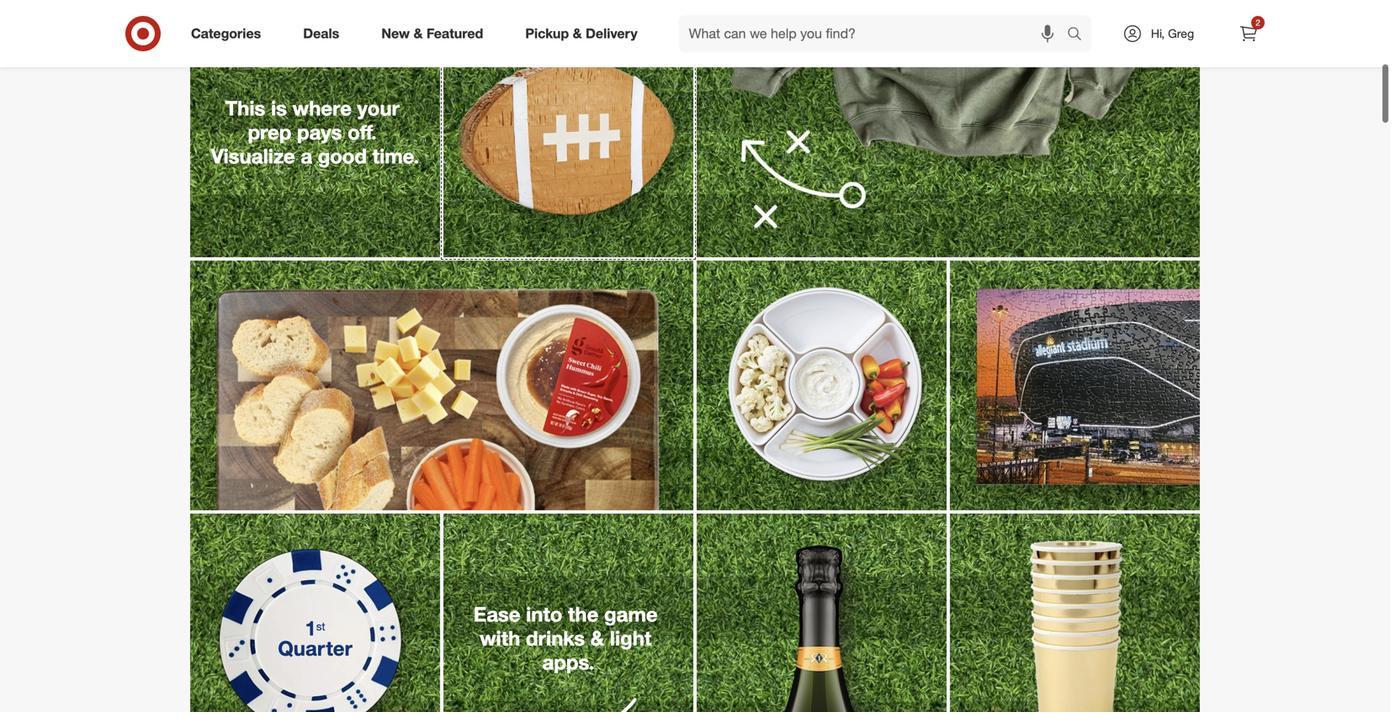 Task type: describe. For each thing, give the bounding box(es) containing it.
ease
[[474, 602, 520, 627]]

featured
[[427, 25, 483, 42]]

this is where your prep pays off. visualize a good time.
[[211, 96, 419, 168]]

pickup & delivery link
[[511, 15, 659, 52]]

light
[[610, 627, 652, 651]]

with
[[480, 627, 520, 651]]

delivery
[[586, 25, 638, 42]]

off.
[[348, 120, 377, 144]]

good
[[318, 144, 367, 168]]

deals link
[[289, 15, 360, 52]]

prep
[[248, 120, 291, 144]]

into
[[526, 602, 562, 627]]

apps.
[[542, 651, 594, 675]]

1
[[305, 616, 316, 641]]

deals
[[303, 25, 339, 42]]

your
[[357, 96, 400, 120]]

pickup
[[525, 25, 569, 42]]

search button
[[1059, 15, 1100, 56]]

new
[[381, 25, 410, 42]]

& for pickup
[[573, 25, 582, 42]]

pays
[[297, 120, 342, 144]]

1 st quarter
[[278, 616, 352, 661]]

ease into the game with drinks & light apps.
[[474, 602, 663, 675]]

a
[[301, 144, 312, 168]]

categories link
[[177, 15, 282, 52]]

categories
[[191, 25, 261, 42]]

the
[[568, 602, 599, 627]]

quarter
[[278, 636, 352, 661]]

time.
[[372, 144, 419, 168]]



Task type: locate. For each thing, give the bounding box(es) containing it.
is
[[271, 96, 287, 120]]

this
[[225, 96, 265, 120]]

new & featured link
[[367, 15, 504, 52]]

pickup & delivery
[[525, 25, 638, 42]]

& inside ease into the game with drinks & light apps.
[[591, 627, 604, 651]]

2 link
[[1230, 15, 1267, 52]]

2 horizontal spatial &
[[591, 627, 604, 651]]

st
[[316, 620, 325, 634]]

game
[[604, 602, 658, 627]]

search
[[1059, 27, 1100, 43]]

drinks
[[526, 627, 585, 651]]

& left light at the bottom left of the page
[[591, 627, 604, 651]]

&
[[414, 25, 423, 42], [573, 25, 582, 42], [591, 627, 604, 651]]

& right pickup
[[573, 25, 582, 42]]

hi,
[[1151, 26, 1165, 41]]

1 horizontal spatial &
[[573, 25, 582, 42]]

0 horizontal spatial &
[[414, 25, 423, 42]]

2
[[1256, 17, 1260, 28]]

new & featured
[[381, 25, 483, 42]]

greg
[[1168, 26, 1194, 41]]

visualize
[[211, 144, 295, 168]]

where
[[293, 96, 352, 120]]

What can we help you find? suggestions appear below search field
[[679, 15, 1071, 52]]

& right new
[[414, 25, 423, 42]]

hi, greg
[[1151, 26, 1194, 41]]

& for new
[[414, 25, 423, 42]]



Task type: vqa. For each thing, say whether or not it's contained in the screenshot.
the Minimum
no



